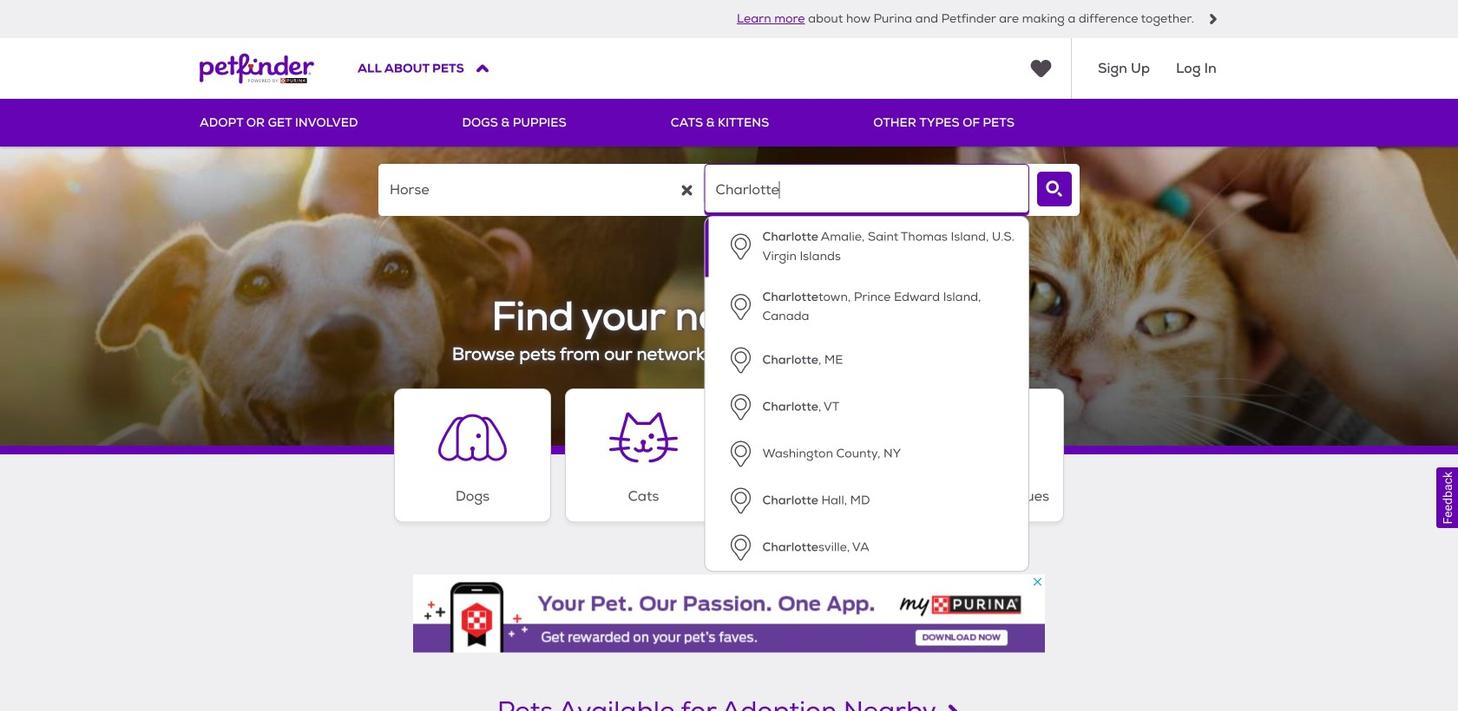 Task type: locate. For each thing, give the bounding box(es) containing it.
Enter City, State, or ZIP text field
[[704, 164, 1029, 216]]

primary element
[[200, 99, 1259, 147]]

petfinder logo image
[[200, 38, 314, 99]]

Search Terrier, Kitten, etc. text field
[[378, 164, 703, 216]]



Task type: describe. For each thing, give the bounding box(es) containing it.
location search suggestions list box
[[704, 216, 1029, 572]]

9c2b2 image
[[1208, 14, 1219, 24]]

advertisement element
[[413, 575, 1045, 653]]



